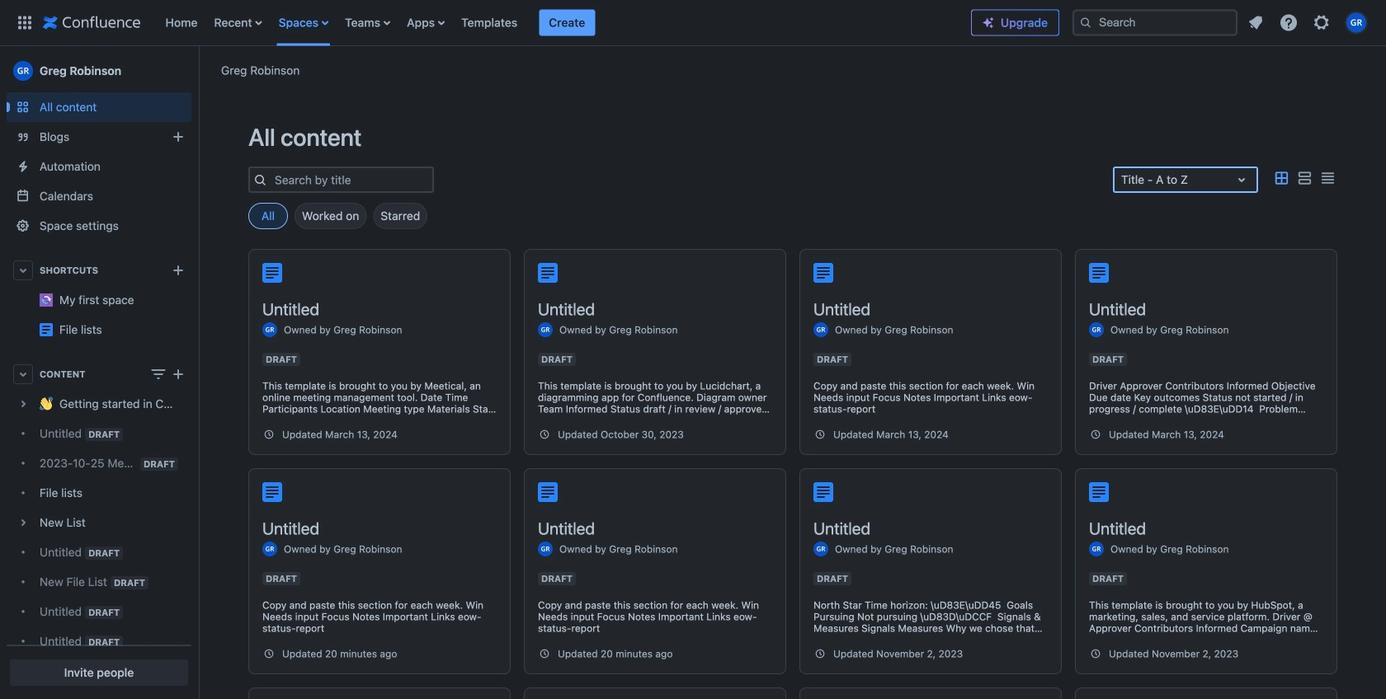 Task type: locate. For each thing, give the bounding box(es) containing it.
profile picture image
[[262, 323, 277, 337], [538, 323, 553, 337], [814, 323, 828, 337], [1089, 323, 1104, 337], [262, 542, 277, 557], [538, 542, 553, 557], [814, 542, 828, 557], [1089, 542, 1104, 557]]

global element
[[10, 0, 971, 46]]

space element
[[0, 46, 198, 700]]

1 horizontal spatial list
[[1241, 8, 1376, 38]]

Search field
[[1073, 9, 1238, 36]]

collapse sidebar image
[[180, 54, 216, 87]]

page image
[[1089, 263, 1109, 283], [538, 483, 558, 502], [814, 483, 833, 502], [1089, 483, 1109, 502]]

tree
[[7, 389, 191, 700]]

notification icon image
[[1246, 13, 1266, 33]]

change view image
[[149, 365, 168, 384]]

list for appswitcher icon
[[157, 0, 971, 46]]

0 horizontal spatial list
[[157, 0, 971, 46]]

page image
[[262, 263, 282, 283], [538, 263, 558, 283], [814, 263, 833, 283], [262, 483, 282, 502]]

list for premium icon
[[1241, 8, 1376, 38]]

premium image
[[982, 16, 995, 29]]

create a blog image
[[168, 127, 188, 147]]

confluence image
[[43, 13, 141, 33], [43, 13, 141, 33]]

Search by title field
[[270, 168, 432, 191]]

None search field
[[1073, 9, 1238, 36]]

open image
[[1232, 170, 1252, 190]]

compact list image
[[1318, 169, 1337, 188]]

cards image
[[1271, 169, 1291, 188]]

search image
[[1079, 16, 1092, 29]]

list item
[[539, 9, 595, 36]]

banner
[[0, 0, 1386, 46]]

list
[[157, 0, 971, 46], [1241, 8, 1376, 38]]

settings icon image
[[1312, 13, 1332, 33]]



Task type: describe. For each thing, give the bounding box(es) containing it.
file lists image
[[40, 323, 53, 337]]

create a page image
[[168, 365, 188, 384]]

tree inside space element
[[7, 389, 191, 700]]

add shortcut image
[[168, 261, 188, 281]]

list image
[[1295, 169, 1314, 188]]

list item inside list
[[539, 9, 595, 36]]

help icon image
[[1279, 13, 1299, 33]]

appswitcher icon image
[[15, 13, 35, 33]]



Task type: vqa. For each thing, say whether or not it's contained in the screenshot.
Italic ⌘I icon
no



